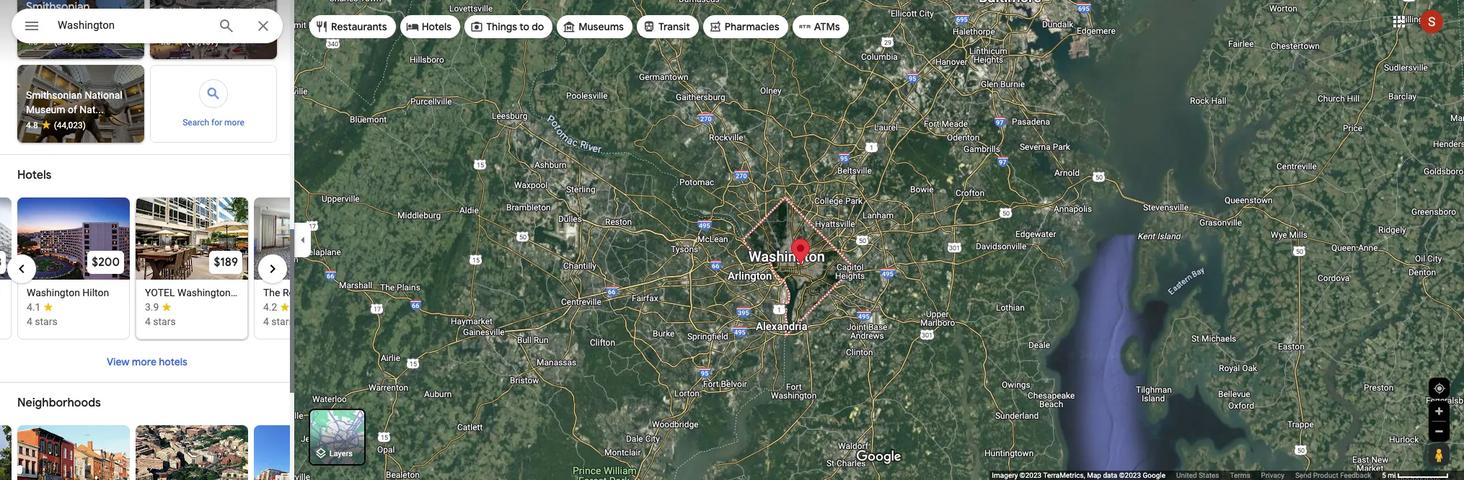 Task type: locate. For each thing, give the bounding box(es) containing it.
imagery ©2023 terrametrics, map data ©2023 google
[[992, 472, 1166, 480]]

4.6 stars 40,107 reviews image
[[159, 36, 268, 48]]

zoom out image
[[1434, 426, 1445, 437]]

footer
[[992, 471, 1383, 481]]

hotels down 4.8
[[17, 168, 52, 183]]

2 horizontal spatial 4
[[263, 316, 269, 328]]

$189
[[214, 255, 238, 270]]

more right the for
[[224, 118, 244, 128]]

smithsonian inside smithsonian national air and space...
[[159, 6, 215, 17]]

1 stars from the left
[[35, 316, 58, 328]]

smithsonian for smithsonian national museum of nat...
[[26, 89, 82, 101]]

1 vertical spatial hotels
[[17, 168, 52, 183]]

things to do
[[486, 20, 544, 33]]

data
[[1104, 472, 1118, 480]]

national inside the smithsonian national museum of nat...
[[85, 89, 122, 101]]

national up space...
[[217, 6, 255, 17]]

national up nat...
[[85, 89, 122, 101]]

(357)
[[54, 37, 74, 47]]

terms button
[[1231, 471, 1251, 481]]

1 horizontal spatial washington
[[177, 287, 231, 299]]

view more hotels button
[[92, 345, 202, 380]]

stars down 4.2 stars icon
[[272, 316, 294, 328]]

4 down 4.2
[[263, 316, 269, 328]]

privacy
[[1262, 472, 1285, 480]]

smithsonian institution
[[26, 0, 90, 32]]

show your location image
[[1434, 382, 1447, 395]]

things
[[486, 20, 517, 33]]

0 horizontal spatial national
[[85, 89, 122, 101]]

smithsonian
[[26, 0, 90, 14], [159, 6, 215, 17], [26, 89, 82, 101]]

national inside smithsonian national air and space...
[[217, 6, 255, 17]]

none field inside washington "field"
[[58, 17, 206, 34]]

terms
[[1231, 472, 1251, 480]]

smithsonian for smithsonian institution
[[26, 0, 90, 14]]

0 horizontal spatial washington
[[27, 287, 80, 299]]

smithsonian up museum
[[26, 89, 82, 101]]

4.1 stars image
[[27, 300, 54, 315]]

layers
[[330, 450, 353, 459]]

1 washington from the left
[[27, 287, 80, 299]]

museum
[[26, 104, 65, 115]]

4
[[27, 316, 32, 328], [145, 316, 151, 328], [263, 316, 269, 328]]

stars down 4.1 stars image
[[35, 316, 58, 328]]

Washington field
[[12, 9, 283, 43]]

neighborhoods
[[17, 396, 101, 411]]

4 stars down 4.1 stars image
[[27, 316, 58, 328]]

4.2
[[263, 302, 277, 313]]

1 4 stars from the left
[[27, 316, 58, 328]]

things to do button
[[465, 9, 553, 44]]

smithsonian up "institution"
[[26, 0, 90, 14]]

united
[[1177, 472, 1197, 480]]

national
[[217, 6, 255, 17], [85, 89, 122, 101]]

4.1
[[27, 302, 41, 313]]

smithsonian up and
[[159, 6, 215, 17]]

1 horizontal spatial ©2023
[[1120, 472, 1141, 480]]

2 4 stars from the left
[[145, 316, 176, 328]]

national for space...
[[217, 6, 255, 17]]

4 for $189
[[145, 316, 151, 328]]

georgetown · chic shops & georgetown waterfront park image
[[17, 426, 130, 481]]

4 for $200
[[27, 316, 32, 328]]

0 vertical spatial national
[[217, 6, 255, 17]]

0 horizontal spatial 4
[[27, 316, 32, 328]]

©2023 right the data
[[1120, 472, 1141, 480]]

terrametrics,
[[1044, 472, 1086, 480]]

yotel washington dc
[[145, 287, 246, 299]]

mi
[[1388, 472, 1397, 480]]

0 vertical spatial more
[[224, 118, 244, 128]]

1 vertical spatial national
[[85, 89, 122, 101]]

stars down "3.9 stars" image at the bottom left of the page
[[153, 316, 176, 328]]

2 horizontal spatial stars
[[272, 316, 294, 328]]

more right view
[[132, 356, 157, 369]]

1 horizontal spatial 4 stars
[[145, 316, 176, 328]]

view more hotels
[[107, 356, 188, 369]]

to
[[520, 20, 530, 33]]

4.8
[[26, 120, 38, 131]]

1 horizontal spatial more
[[224, 118, 244, 128]]

national for nat...
[[85, 89, 122, 101]]

0 horizontal spatial stars
[[35, 316, 58, 328]]

©2023
[[1020, 472, 1042, 480], [1120, 472, 1141, 480]]

0 horizontal spatial hotels
[[17, 168, 52, 183]]

washington left dc
[[177, 287, 231, 299]]

and
[[174, 20, 190, 32]]

 button
[[12, 9, 52, 46]]

footer containing imagery ©2023 terrametrics, map data ©2023 google
[[992, 471, 1383, 481]]

1 horizontal spatial hotels
[[422, 20, 452, 33]]

0 horizontal spatial 4 stars
[[27, 316, 58, 328]]

4 down 3.9 on the bottom left of page
[[145, 316, 151, 328]]

2 4 from the left
[[145, 316, 151, 328]]

atms button
[[793, 9, 849, 44]]

capitol hill · u.s. capitol & diverse global dining image
[[254, 426, 367, 481]]

2 horizontal spatial 4 stars
[[263, 316, 294, 328]]

dc
[[233, 287, 246, 299]]

1 horizontal spatial national
[[217, 6, 255, 17]]

hotels left things
[[422, 20, 452, 33]]

imagery
[[992, 472, 1018, 480]]

4 stars down "3.9 stars" image at the bottom left of the page
[[145, 316, 176, 328]]

0 horizontal spatial more
[[132, 356, 157, 369]]

smithsonian national air and space...
[[159, 6, 255, 32]]

washington up 4.1 stars image
[[27, 287, 80, 299]]

search for more
[[183, 118, 244, 128]]

more inside button
[[224, 118, 244, 128]]

pharmacies
[[725, 20, 780, 33]]

1 horizontal spatial 4
[[145, 316, 151, 328]]

None field
[[58, 17, 206, 34]]

search for more button
[[150, 65, 277, 144]]

5 mi button
[[1383, 472, 1450, 480]]

4 stars down 4.2 stars icon
[[263, 316, 294, 328]]

google account: sheryl atherton  
(sheryl.atherton@adept.ai) image
[[1421, 10, 1444, 33]]

1 horizontal spatial stars
[[153, 316, 176, 328]]

more inside button
[[132, 356, 157, 369]]

google maps element
[[0, 0, 1465, 481]]

1 4 from the left
[[27, 316, 32, 328]]

hotels
[[422, 20, 452, 33], [17, 168, 52, 183]]

4 stars
[[27, 316, 58, 328], [145, 316, 176, 328], [263, 316, 294, 328]]

smithsonian inside the smithsonian national museum of nat...
[[26, 89, 82, 101]]

2 washington from the left
[[177, 287, 231, 299]]

4 stars for $189
[[145, 316, 176, 328]]

more
[[224, 118, 244, 128], [132, 356, 157, 369]]

smithsonian national museum of nat...
[[26, 89, 122, 115]]

national mall · smithsonian museums & the white house image
[[0, 426, 12, 481]]

0 vertical spatial hotels
[[422, 20, 452, 33]]

1 vertical spatial more
[[132, 356, 157, 369]]

4 down 4.1
[[27, 316, 32, 328]]

stars
[[35, 316, 58, 328], [153, 316, 176, 328], [272, 316, 294, 328]]

©2023 right "imagery"
[[1020, 472, 1042, 480]]

4.8 stars 44,023 reviews image
[[26, 120, 136, 131]]

4 stars for $200
[[27, 316, 58, 328]]

hotels region
[[0, 196, 840, 342]]

dupont circle · eclectic dining, clubbing & modern art image
[[136, 426, 248, 481]]

united states
[[1177, 472, 1220, 480]]

stars for $189
[[153, 316, 176, 328]]

2 stars from the left
[[153, 316, 176, 328]]

0 horizontal spatial ©2023
[[1020, 472, 1042, 480]]

washington
[[27, 287, 80, 299], [177, 287, 231, 299]]



Task type: vqa. For each thing, say whether or not it's contained in the screenshot.
LAS
no



Task type: describe. For each thing, give the bounding box(es) containing it.
for
[[211, 118, 222, 128]]

(40,107)
[[187, 37, 219, 47]]

search
[[183, 118, 209, 128]]

smithsonian for smithsonian national air and space...
[[159, 6, 215, 17]]

nat...
[[80, 104, 104, 115]]

product
[[1314, 472, 1339, 480]]


[[23, 16, 40, 36]]

restaurants button
[[310, 9, 396, 44]]

3.9 stars image
[[145, 300, 172, 315]]

feedback
[[1341, 472, 1372, 480]]

4.2 stars image
[[263, 300, 290, 315]]

transit button
[[637, 9, 699, 44]]

restaurants
[[331, 20, 387, 33]]

show street view coverage image
[[1429, 444, 1450, 466]]

2 ©2023 from the left
[[1120, 472, 1141, 480]]

 search field
[[12, 9, 283, 46]]

hotels
[[159, 356, 188, 369]]

stars for $200
[[35, 316, 58, 328]]

google
[[1143, 472, 1166, 480]]

4.3 stars 357 reviews image
[[26, 36, 136, 48]]

pharmacies button
[[703, 9, 788, 44]]

view
[[107, 356, 130, 369]]

united states button
[[1177, 471, 1220, 481]]

privacy button
[[1262, 471, 1285, 481]]

space...
[[193, 20, 229, 32]]

zoom in image
[[1434, 406, 1445, 417]]

air
[[159, 20, 171, 32]]

hotels button
[[400, 9, 460, 44]]

map
[[1087, 472, 1102, 480]]

states
[[1199, 472, 1220, 480]]

do
[[532, 20, 544, 33]]

4.3
[[26, 37, 38, 47]]

yotel
[[145, 287, 175, 299]]

(44,023)
[[54, 120, 86, 131]]

3 4 from the left
[[263, 316, 269, 328]]

$200
[[92, 255, 120, 270]]

send product feedback
[[1296, 472, 1372, 480]]

washington hilton
[[27, 287, 109, 299]]

hilton
[[82, 287, 109, 299]]

3.9
[[145, 302, 159, 313]]

3 stars from the left
[[272, 316, 294, 328]]

5
[[1383, 472, 1387, 480]]

3 4 stars from the left
[[263, 316, 294, 328]]

4.6
[[159, 37, 171, 47]]

institution
[[26, 17, 78, 32]]

atms
[[814, 20, 840, 33]]

collapse side panel image
[[295, 232, 311, 248]]

transit
[[659, 20, 690, 33]]

5 mi
[[1383, 472, 1397, 480]]

of
[[68, 104, 77, 115]]

museums
[[579, 20, 624, 33]]

send product feedback button
[[1296, 471, 1372, 481]]

footer inside google maps element
[[992, 471, 1383, 481]]

send
[[1296, 472, 1312, 480]]

museums button
[[557, 9, 633, 44]]

hotels inside button
[[422, 20, 452, 33]]

1 ©2023 from the left
[[1020, 472, 1042, 480]]



